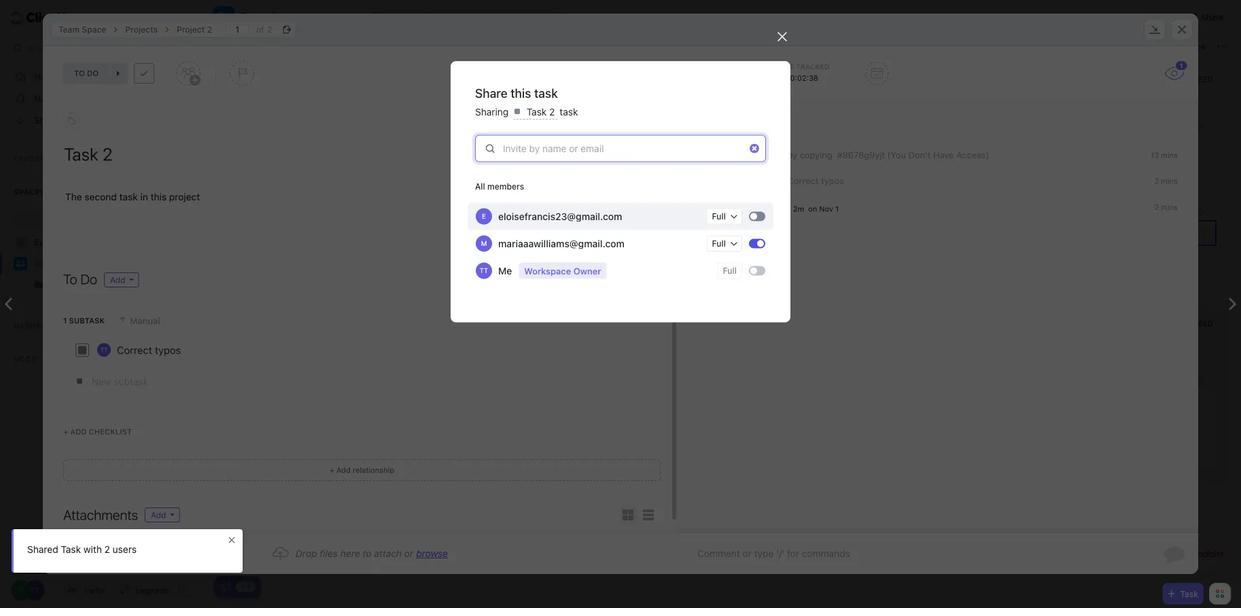 Task type: vqa. For each thing, say whether or not it's contained in the screenshot.
Team Space link to the top
yes



Task type: describe. For each thing, give the bounding box(es) containing it.
task 3
[[272, 448, 300, 459]]

task for the second task in this project
[[119, 191, 138, 203]]

all members
[[475, 182, 524, 191]]

subtask
[[69, 317, 105, 325]]

space for the top team space link
[[82, 25, 106, 34]]

2 2 mins from the top
[[1155, 203, 1178, 212]]

upgrade link
[[114, 581, 174, 600]]

project
[[169, 191, 200, 203]]

13 mins
[[1151, 151, 1178, 160]]

project 2
[[177, 25, 212, 34]]

new
[[261, 472, 277, 480]]

task right task 2
[[560, 106, 578, 118]]

correct typos inside 'task body' element
[[117, 344, 181, 356]]

workspace
[[524, 266, 571, 276]]

checklist
[[89, 428, 132, 437]]

onboarding checklist button image
[[220, 582, 230, 593]]

2 mins from the top
[[1161, 177, 1178, 186]]

task for task
[[1181, 589, 1199, 599]]

task for task 2
[[527, 106, 547, 118]]

task body element
[[43, 101, 678, 547]]

2 closed from the top
[[1184, 319, 1214, 328]]

by
[[788, 150, 798, 160]]

more
[[59, 115, 80, 125]]

search for search
[[27, 44, 53, 53]]

second
[[85, 191, 117, 203]]

task locations element
[[43, 13, 1199, 46]]

task for task 3
[[272, 448, 291, 459]]

to
[[63, 271, 77, 287]]

tt
[[480, 267, 488, 275]]

don't
[[909, 150, 931, 160]]

Set task position in this List number field
[[226, 24, 249, 35]]

correct typos link inside 'task body' element
[[117, 343, 181, 358]]

sharing
[[475, 106, 511, 118]]

users
[[113, 544, 137, 555]]

to
[[363, 548, 372, 560]]

team space for the top team space link
[[58, 25, 106, 34]]

(you
[[888, 150, 906, 160]]

+ add checklist
[[63, 428, 132, 437]]

2 show closed from the top
[[1158, 319, 1214, 328]]

copying
[[800, 150, 833, 160]]

dialog containing to do
[[43, 13, 1199, 575]]

shared
[[27, 544, 58, 555]]

members
[[488, 182, 524, 191]]

list link
[[337, 0, 359, 34]]

+ for + new task
[[254, 472, 259, 480]]

team space for bottom team space link
[[34, 259, 85, 269]]

me inside me button
[[1088, 41, 1100, 51]]

you created this task by copying #8678g9yjt (you don't have access)
[[699, 150, 990, 160]]

notifications
[[34, 93, 86, 104]]

browse
[[416, 548, 448, 560]]

⌘k
[[176, 44, 188, 53]]

clear search image
[[750, 144, 759, 153]]

e
[[482, 213, 486, 220]]

user friends image
[[15, 260, 25, 268]]

2 full button from the top
[[707, 236, 742, 252]]

upgrade
[[135, 586, 169, 596]]

1 horizontal spatial correct typos
[[788, 176, 844, 186]]

time
[[752, 203, 770, 213]]

#8678g9yjt
[[837, 150, 885, 160]]

+ new task
[[254, 472, 294, 480]]

show more
[[34, 115, 80, 125]]

calendar
[[443, 11, 483, 22]]

created
[[717, 150, 748, 160]]

project 2 link
[[170, 21, 219, 38]]

eloisefrancis23@gmail.com
[[498, 211, 622, 222]]

3
[[294, 448, 300, 459]]

task for share this task
[[534, 86, 558, 100]]

1 horizontal spatial correct typos link
[[788, 176, 844, 186]]

tracked
[[796, 63, 830, 70]]

show for second show closed button from the top
[[1158, 319, 1181, 328]]

nov
[[820, 205, 834, 213]]

drop files here to attach or browse
[[296, 548, 448, 560]]

access)
[[957, 150, 990, 160]]

assignees
[[1123, 41, 1162, 51]]

search for search tasks...
[[228, 41, 254, 51]]

Edit task name text field
[[64, 143, 657, 166]]

the
[[65, 191, 82, 203]]

1 show closed from the top
[[1158, 75, 1214, 84]]

New subtask text field
[[92, 369, 657, 394]]

board
[[385, 11, 411, 22]]

0 vertical spatial team space link
[[52, 21, 113, 38]]

task details element
[[43, 46, 1199, 101]]

docs
[[14, 355, 37, 364]]

favorites button
[[0, 142, 205, 175]]

1 subtask
[[63, 317, 105, 325]]

task 2
[[524, 106, 558, 118]]

gantt
[[514, 11, 539, 22]]

Invite by name or email text field
[[483, 138, 745, 159]]

team inside sidebar navigation
[[34, 259, 57, 269]]

share for share this task
[[475, 86, 508, 100]]

1 vertical spatial this
[[750, 150, 765, 160]]

team space for the team space "button"
[[240, 11, 302, 23]]

drop
[[296, 548, 317, 560]]

0 vertical spatial correct
[[788, 176, 819, 186]]

team space button
[[235, 2, 302, 32]]

projects inside sidebar navigation
[[49, 280, 83, 291]]

2m
[[793, 205, 804, 213]]

files
[[320, 548, 338, 560]]

1 2 mins from the top
[[1155, 177, 1178, 186]]

0 vertical spatial this
[[511, 86, 531, 100]]

correct inside 'task body' element
[[117, 344, 152, 356]]

all
[[475, 182, 485, 191]]

you for you created this task by copying #8678g9yjt (you don't have access)
[[699, 150, 714, 160]]

attach
[[374, 548, 402, 560]]

0 horizontal spatial me
[[498, 265, 512, 276]]

with
[[83, 544, 102, 555]]

the second task in this project
[[65, 191, 200, 203]]

space for bottom team space link
[[59, 259, 85, 269]]

of 2
[[256, 25, 272, 34]]

gantt link
[[514, 0, 545, 34]]

1 closed from the top
[[1184, 75, 1214, 84]]

m
[[481, 240, 487, 248]]

board link
[[385, 0, 417, 34]]

or
[[404, 548, 414, 560]]

tasks...
[[257, 41, 284, 51]]



Task type: locate. For each thing, give the bounding box(es) containing it.
me left assignees button
[[1088, 41, 1100, 51]]

space inside task locations element
[[82, 25, 106, 34]]

1 full button from the top
[[707, 208, 742, 225]]

1 vertical spatial +
[[254, 472, 259, 480]]

this
[[511, 86, 531, 100], [750, 150, 765, 160], [151, 191, 167, 203]]

space
[[270, 11, 302, 23], [82, 25, 106, 34], [59, 259, 85, 269]]

dashboards
[[14, 322, 70, 330]]

0 vertical spatial space
[[270, 11, 302, 23]]

0 vertical spatial projects
[[125, 25, 158, 34]]

1 horizontal spatial 1
[[836, 205, 839, 213]]

table
[[571, 11, 595, 22]]

browse link
[[416, 548, 448, 560]]

0 vertical spatial show closed button
[[1145, 73, 1217, 86]]

share
[[1202, 12, 1224, 22], [475, 86, 508, 100]]

correct typos link
[[788, 176, 844, 186], [117, 343, 181, 358]]

0 vertical spatial correct typos link
[[788, 176, 844, 186]]

2 vertical spatial this
[[151, 191, 167, 203]]

0 vertical spatial typos
[[821, 176, 844, 186]]

1 horizontal spatial share
[[1202, 12, 1224, 22]]

typos
[[821, 176, 844, 186], [155, 344, 181, 356]]

1 horizontal spatial typos
[[821, 176, 844, 186]]

projects
[[125, 25, 158, 34], [49, 280, 83, 291]]

0 vertical spatial you
[[699, 150, 714, 160]]

1 horizontal spatial this
[[511, 86, 531, 100]]

space inside "button"
[[270, 11, 302, 23]]

correct typos
[[788, 176, 844, 186], [117, 344, 181, 356]]

share for share
[[1202, 12, 1224, 22]]

0 horizontal spatial typos
[[155, 344, 181, 356]]

typos inside 'task body' element
[[155, 344, 181, 356]]

task left in
[[119, 191, 138, 203]]

1 horizontal spatial me
[[1088, 41, 1100, 51]]

you left tracked at the top
[[699, 203, 717, 213]]

1 vertical spatial share
[[475, 86, 508, 100]]

0 vertical spatial me
[[1088, 41, 1100, 51]]

0 horizontal spatial correct typos
[[117, 344, 181, 356]]

1
[[836, 205, 839, 213], [63, 317, 67, 325]]

1 vertical spatial correct typos
[[117, 344, 181, 356]]

0 vertical spatial full
[[712, 212, 726, 221]]

projects link
[[118, 21, 164, 38], [1, 275, 193, 296], [49, 275, 193, 296]]

full button left time
[[707, 208, 742, 225]]

favorites
[[14, 154, 58, 163]]

team up of at the top left of page
[[240, 11, 268, 23]]

owner
[[574, 266, 601, 276]]

team space up the to
[[34, 259, 85, 269]]

0 vertical spatial share
[[1202, 12, 1224, 22]]

1 left subtask
[[63, 317, 67, 325]]

2 show closed button from the top
[[1145, 317, 1217, 330]]

team inside "button"
[[240, 11, 268, 23]]

1 horizontal spatial search
[[228, 41, 254, 51]]

on
[[809, 205, 817, 213]]

home
[[34, 72, 58, 82]]

1 horizontal spatial projects
[[125, 25, 158, 34]]

of
[[256, 25, 264, 34]]

0 vertical spatial show
[[1158, 75, 1181, 84]]

0 horizontal spatial correct typos link
[[117, 343, 181, 358]]

you
[[699, 150, 714, 160], [699, 203, 717, 213]]

do
[[80, 271, 97, 287]]

0 vertical spatial full button
[[707, 208, 742, 225]]

3 mins from the top
[[1161, 203, 1178, 212]]

you left created at the top right of page
[[699, 150, 714, 160]]

space for the team space "button"
[[270, 11, 302, 23]]

home link
[[0, 66, 205, 88]]

2m on nov 1
[[793, 205, 839, 213]]

1 vertical spatial 2 mins
[[1155, 203, 1178, 212]]

1 vertical spatial show closed
[[1158, 319, 1214, 328]]

full left time
[[712, 212, 726, 221]]

2 vertical spatial show
[[1158, 319, 1181, 328]]

mins for 2m
[[1161, 203, 1178, 212]]

space inside sidebar navigation
[[59, 259, 85, 269]]

task up task 2
[[534, 86, 558, 100]]

here
[[340, 548, 360, 560]]

+ inside 'task body' element
[[63, 428, 68, 437]]

team space up "of 2"
[[240, 11, 302, 23]]

share this task
[[475, 86, 558, 100]]

2 vertical spatial mins
[[1161, 203, 1178, 212]]

you for you
[[699, 203, 717, 213]]

1 horizontal spatial team
[[58, 25, 80, 34]]

1 vertical spatial show closed button
[[1145, 317, 1217, 330]]

1 vertical spatial 1
[[63, 317, 67, 325]]

team down the everything
[[34, 259, 57, 269]]

task for + new task
[[279, 472, 294, 480]]

everything
[[34, 237, 78, 247]]

1 vertical spatial you
[[699, 203, 717, 213]]

1/4
[[241, 583, 251, 591]]

full button down tracked at the top
[[707, 236, 742, 252]]

1 vertical spatial show
[[34, 115, 57, 125]]

0 vertical spatial +
[[63, 428, 68, 437]]

closed
[[1184, 75, 1214, 84], [1184, 319, 1214, 328]]

shared task with 2 users
[[27, 544, 137, 555]]

2 vertical spatial team space
[[34, 259, 85, 269]]

1 vertical spatial closed
[[1184, 319, 1214, 328]]

1 you from the top
[[699, 150, 714, 160]]

this inside 'task body' element
[[151, 191, 167, 203]]

2 you from the top
[[699, 203, 717, 213]]

0 horizontal spatial +
[[63, 428, 68, 437]]

1 vertical spatial me
[[498, 265, 512, 276]]

to do
[[63, 271, 97, 287]]

task 3 link
[[269, 442, 836, 465]]

attachments
[[63, 507, 138, 523]]

this up task 2
[[511, 86, 531, 100]]

team up home link
[[58, 25, 80, 34]]

1 vertical spatial typos
[[155, 344, 181, 356]]

1 vertical spatial team
[[58, 25, 80, 34]]

1 vertical spatial correct
[[117, 344, 152, 356]]

me right tt
[[498, 265, 512, 276]]

space up the to
[[59, 259, 85, 269]]

1 horizontal spatial correct
[[788, 176, 819, 186]]

2 full from the top
[[712, 239, 726, 249]]

task
[[527, 106, 547, 118], [272, 448, 291, 459], [61, 544, 81, 555], [1181, 589, 1199, 599]]

team inside task locations element
[[58, 25, 80, 34]]

1 inside 'task body' element
[[63, 317, 67, 325]]

1 show closed button from the top
[[1145, 73, 1217, 86]]

projects link up subtask
[[1, 275, 193, 296]]

show for 2nd show closed button from the bottom
[[1158, 75, 1181, 84]]

0 vertical spatial 2 mins
[[1155, 177, 1178, 186]]

show closed button
[[1145, 73, 1217, 86], [1145, 317, 1217, 330]]

search up home
[[27, 44, 53, 53]]

team space
[[240, 11, 302, 23], [58, 25, 106, 34], [34, 259, 85, 269]]

1 vertical spatial projects
[[49, 280, 83, 291]]

2 horizontal spatial this
[[750, 150, 765, 160]]

team space link
[[52, 21, 113, 38], [34, 253, 193, 275]]

mins for #8678g9yjt (you don't have access)
[[1161, 151, 1178, 160]]

projects inside task locations element
[[125, 25, 158, 34]]

1 mins from the top
[[1161, 151, 1178, 160]]

onboarding checklist button element
[[220, 582, 230, 593]]

tracked time
[[719, 203, 773, 213]]

share button
[[1185, 6, 1229, 28]]

search down the set task position in this list number field
[[228, 41, 254, 51]]

task inside task 3 link
[[272, 448, 291, 459]]

0 horizontal spatial 1
[[63, 317, 67, 325]]

1 vertical spatial space
[[82, 25, 106, 34]]

table link
[[571, 0, 600, 34]]

team space inside sidebar navigation
[[34, 259, 85, 269]]

full
[[712, 212, 726, 221], [712, 239, 726, 249]]

0 vertical spatial team space
[[240, 11, 302, 23]]

13
[[1151, 151, 1159, 160]]

invite
[[84, 586, 105, 596]]

2 horizontal spatial team
[[240, 11, 268, 23]]

team space inside task locations element
[[58, 25, 106, 34]]

projects link down everything link at left top
[[49, 275, 193, 296]]

show inside sidebar navigation
[[34, 115, 57, 125]]

this right in
[[151, 191, 167, 203]]

workspace owner
[[524, 266, 601, 276]]

0 vertical spatial 1
[[836, 205, 839, 213]]

me button
[[1073, 38, 1105, 54]]

1 horizontal spatial +
[[254, 472, 259, 480]]

0 horizontal spatial projects
[[49, 280, 83, 291]]

mins
[[1161, 151, 1178, 160], [1161, 177, 1178, 186], [1161, 203, 1178, 212]]

time
[[777, 63, 794, 70]]

team
[[240, 11, 268, 23], [58, 25, 80, 34], [34, 259, 57, 269]]

task
[[534, 86, 558, 100], [560, 106, 578, 118], [768, 150, 785, 160], [119, 191, 138, 203], [279, 472, 294, 480]]

0 vertical spatial team
[[240, 11, 268, 23]]

0 horizontal spatial team
[[34, 259, 57, 269]]

task left by
[[768, 150, 785, 160]]

projects left project
[[125, 25, 158, 34]]

0 vertical spatial show closed
[[1158, 75, 1214, 84]]

space up home link
[[82, 25, 106, 34]]

this right created at the top right of page
[[750, 150, 765, 160]]

0 horizontal spatial search
[[27, 44, 53, 53]]

1 right the nov
[[836, 205, 839, 213]]

automations button
[[1094, 7, 1158, 27]]

time tracked
[[777, 63, 830, 70]]

projects link left project
[[118, 21, 164, 38]]

0 vertical spatial closed
[[1184, 75, 1214, 84]]

full down tracked at the top
[[712, 239, 726, 249]]

2
[[207, 25, 212, 34], [267, 25, 272, 34], [549, 106, 555, 118], [1155, 177, 1159, 186], [1155, 203, 1159, 212], [104, 544, 110, 555]]

+ left add
[[63, 428, 68, 437]]

1 full from the top
[[712, 212, 726, 221]]

list
[[337, 11, 353, 22]]

2 vertical spatial team
[[34, 259, 57, 269]]

team space inside "button"
[[240, 11, 302, 23]]

0 vertical spatial mins
[[1161, 151, 1178, 160]]

assignees button
[[1105, 38, 1168, 54]]

+ for + add checklist
[[63, 428, 68, 437]]

1 vertical spatial full button
[[707, 236, 742, 252]]

2 vertical spatial space
[[59, 259, 85, 269]]

Search tasks... text field
[[228, 37, 341, 56]]

1 vertical spatial correct typos link
[[117, 343, 181, 358]]

0 horizontal spatial correct
[[117, 344, 152, 356]]

search tasks...
[[228, 41, 284, 51]]

tracked
[[719, 203, 750, 213]]

+ left 'new'
[[254, 472, 259, 480]]

calendar link
[[443, 0, 489, 34]]

space up "of 2"
[[270, 11, 302, 23]]

automations
[[1101, 12, 1151, 22]]

0 horizontal spatial this
[[151, 191, 167, 203]]

have
[[934, 150, 954, 160]]

team space up home link
[[58, 25, 106, 34]]

0 vertical spatial correct typos
[[788, 176, 844, 186]]

add
[[70, 428, 87, 437]]

mariaaawilliams@gmail.com
[[498, 238, 625, 249]]

1 vertical spatial full
[[712, 239, 726, 249]]

1 vertical spatial mins
[[1161, 177, 1178, 186]]

2 mins
[[1155, 177, 1178, 186], [1155, 203, 1178, 212]]

1 vertical spatial team space
[[58, 25, 106, 34]]

task right 'new'
[[279, 472, 294, 480]]

projects up 1 subtask
[[49, 280, 83, 291]]

sidebar navigation
[[0, 0, 205, 609]]

dialog
[[43, 13, 1199, 575]]

1 vertical spatial team space link
[[34, 253, 193, 275]]

project
[[177, 25, 205, 34]]

share inside share button
[[1202, 12, 1224, 22]]

minimize task image
[[1150, 25, 1161, 34]]

search inside sidebar navigation
[[27, 44, 53, 53]]

0 horizontal spatial share
[[475, 86, 508, 100]]

search
[[228, 41, 254, 51], [27, 44, 53, 53]]



